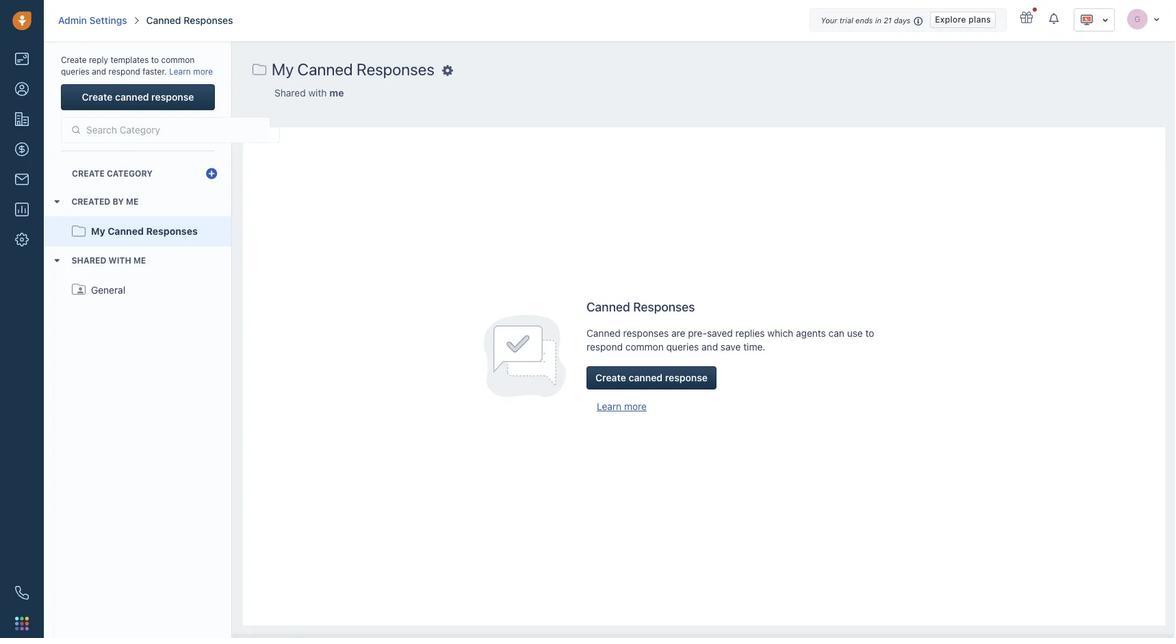 Task type: vqa. For each thing, say whether or not it's contained in the screenshot.
'Call'
no



Task type: locate. For each thing, give the bounding box(es) containing it.
0 horizontal spatial my
[[91, 225, 105, 237]]

1 vertical spatial respond
[[587, 341, 623, 353]]

replies
[[736, 327, 765, 339]]

my for rightmost crs_personal image
[[272, 59, 294, 78]]

canned responses
[[146, 14, 233, 26], [587, 300, 695, 314]]

create category image
[[206, 168, 217, 180]]

1 vertical spatial learn more
[[597, 401, 647, 412]]

responses
[[184, 14, 233, 26], [357, 59, 435, 78], [146, 225, 198, 237], [633, 300, 695, 314]]

your trial ends in 21 days
[[821, 16, 911, 25]]

1 caret right image from the top
[[53, 201, 61, 204]]

0 vertical spatial to
[[151, 55, 159, 65]]

response
[[151, 91, 194, 103], [665, 372, 708, 384]]

my
[[272, 59, 294, 78], [91, 225, 105, 237]]

0 vertical spatial create canned response button
[[61, 84, 215, 110]]

1 vertical spatial to
[[866, 327, 875, 339]]

common up faster.
[[161, 55, 195, 65]]

me inside 'shared with me' dropdown button
[[133, 255, 146, 266]]

0 vertical spatial more
[[193, 67, 213, 77]]

1 horizontal spatial response
[[665, 372, 708, 384]]

pre-
[[688, 327, 707, 339]]

bell regular image
[[1050, 12, 1061, 25]]

crs_personal image inside my canned responses link
[[72, 222, 86, 241]]

1 vertical spatial crs_personal image
[[72, 222, 86, 241]]

21
[[884, 16, 892, 25]]

and
[[92, 67, 106, 77], [702, 341, 718, 353]]

0 horizontal spatial shared
[[71, 255, 106, 266]]

queries inside canned responses are pre-saved replies which agents can use to respond common queries and save time.
[[667, 341, 699, 353]]

2 vertical spatial me
[[133, 255, 146, 266]]

to right use at the right bottom of the page
[[866, 327, 875, 339]]

1 horizontal spatial more
[[624, 401, 647, 412]]

1 horizontal spatial crs_personal image
[[253, 59, 266, 79]]

0 horizontal spatial and
[[92, 67, 106, 77]]

response down faster.
[[151, 91, 194, 103]]

caret right image inside 'shared with me' dropdown button
[[53, 259, 61, 262]]

0 vertical spatial with
[[308, 87, 327, 99]]

0 vertical spatial create canned response
[[82, 91, 194, 103]]

1 ic_arrow_down image from the left
[[1154, 15, 1161, 23]]

1 vertical spatial queries
[[667, 341, 699, 353]]

more
[[193, 67, 213, 77], [624, 401, 647, 412]]

canned down responses
[[629, 372, 663, 384]]

created by me button
[[45, 188, 231, 216]]

learn
[[169, 67, 191, 77], [597, 401, 622, 412]]

common inside canned responses are pre-saved replies which agents can use to respond common queries and save time.
[[626, 341, 664, 353]]

canned
[[146, 14, 181, 26], [297, 59, 353, 78], [108, 225, 144, 237], [587, 300, 630, 314], [587, 327, 621, 339]]

create canned response down faster.
[[82, 91, 194, 103]]

respond
[[109, 67, 140, 77], [587, 341, 623, 353]]

and down reply
[[92, 67, 106, 77]]

0 horizontal spatial with
[[109, 255, 131, 266]]

to inside canned responses are pre-saved replies which agents can use to respond common queries and save time.
[[866, 327, 875, 339]]

1 vertical spatial me
[[126, 197, 139, 207]]

1 horizontal spatial shared with me
[[275, 87, 344, 99]]

1 horizontal spatial ic_arrow_down image
[[1154, 15, 1161, 23]]

1 vertical spatial response
[[665, 372, 708, 384]]

and inside canned responses are pre-saved replies which agents can use to respond common queries and save time.
[[702, 341, 718, 353]]

1 vertical spatial canned responses
[[587, 300, 695, 314]]

and down the 'saved'
[[702, 341, 718, 353]]

1 vertical spatial shared with me
[[71, 255, 146, 266]]

1 horizontal spatial and
[[702, 341, 718, 353]]

0 horizontal spatial response
[[151, 91, 194, 103]]

0 horizontal spatial canned responses
[[146, 14, 233, 26]]

common
[[161, 55, 195, 65], [626, 341, 664, 353]]

canned responses up responses
[[587, 300, 695, 314]]

0 horizontal spatial canned
[[115, 91, 149, 103]]

canned
[[115, 91, 149, 103], [629, 372, 663, 384]]

0 vertical spatial my canned responses
[[272, 59, 435, 78]]

create canned response button
[[61, 84, 215, 110], [587, 367, 717, 390]]

shared
[[275, 87, 306, 99], [71, 255, 106, 266]]

create canned response
[[82, 91, 194, 103], [596, 372, 708, 384]]

0 horizontal spatial shared with me
[[71, 255, 146, 266]]

reply
[[89, 55, 108, 65]]

0 vertical spatial my
[[272, 59, 294, 78]]

create up created
[[72, 169, 105, 179]]

0 horizontal spatial ic_arrow_down image
[[1102, 15, 1109, 25]]

me inside created by me dropdown button
[[126, 197, 139, 207]]

create canned response down responses
[[596, 372, 708, 384]]

templates
[[111, 55, 149, 65]]

learn more
[[169, 67, 213, 77], [597, 401, 647, 412]]

0 horizontal spatial queries
[[61, 67, 90, 77]]

caret right image
[[53, 201, 61, 204], [53, 259, 61, 262]]

admin
[[58, 14, 87, 26]]

0 vertical spatial learn
[[169, 67, 191, 77]]

0 horizontal spatial my canned responses
[[91, 225, 198, 237]]

canned down create reply templates to common queries and respond faster.
[[115, 91, 149, 103]]

caret right image inside created by me dropdown button
[[53, 201, 61, 204]]

can
[[829, 327, 845, 339]]

by
[[113, 197, 124, 207]]

1 horizontal spatial my
[[272, 59, 294, 78]]

1 horizontal spatial canned responses
[[587, 300, 695, 314]]

shared with me
[[275, 87, 344, 99], [71, 255, 146, 266]]

1 vertical spatial my canned responses
[[91, 225, 198, 237]]

create canned response button down faster.
[[61, 84, 215, 110]]

0 vertical spatial response
[[151, 91, 194, 103]]

which
[[768, 327, 794, 339]]

1 horizontal spatial respond
[[587, 341, 623, 353]]

explore plans button
[[931, 12, 996, 28]]

cog image
[[442, 66, 453, 77]]

with inside dropdown button
[[109, 255, 131, 266]]

1 horizontal spatial common
[[626, 341, 664, 353]]

0 vertical spatial learn more
[[169, 67, 213, 77]]

1 vertical spatial with
[[109, 255, 131, 266]]

explore
[[935, 14, 967, 25]]

1 horizontal spatial queries
[[667, 341, 699, 353]]

create left reply
[[61, 55, 87, 65]]

queries down are
[[667, 341, 699, 353]]

0 vertical spatial canned
[[115, 91, 149, 103]]

queries down reply
[[61, 67, 90, 77]]

2 caret right image from the top
[[53, 259, 61, 262]]

0 horizontal spatial create canned response button
[[61, 84, 215, 110]]

created by me
[[71, 197, 139, 207]]

to up faster.
[[151, 55, 159, 65]]

learn more link
[[169, 67, 213, 77], [597, 401, 647, 412]]

0 horizontal spatial learn more link
[[169, 67, 213, 77]]

1 horizontal spatial learn
[[597, 401, 622, 412]]

to
[[151, 55, 159, 65], [866, 327, 875, 339]]

0 vertical spatial shared
[[275, 87, 306, 99]]

shared with me button
[[45, 247, 231, 275]]

me
[[330, 87, 344, 99], [126, 197, 139, 207], [133, 255, 146, 266]]

1 horizontal spatial create canned response button
[[587, 367, 717, 390]]

0 vertical spatial common
[[161, 55, 195, 65]]

1 horizontal spatial create canned response
[[596, 372, 708, 384]]

0 horizontal spatial to
[[151, 55, 159, 65]]

freshworks switcher image
[[15, 617, 29, 630]]

0 vertical spatial queries
[[61, 67, 90, 77]]

common down responses
[[626, 341, 664, 353]]

0 horizontal spatial create canned response
[[82, 91, 194, 103]]

save
[[721, 341, 741, 353]]

1 vertical spatial common
[[626, 341, 664, 353]]

0 vertical spatial respond
[[109, 67, 140, 77]]

0 horizontal spatial more
[[193, 67, 213, 77]]

canned inside my canned responses link
[[108, 225, 144, 237]]

1 vertical spatial learn
[[597, 401, 622, 412]]

1 vertical spatial my
[[91, 225, 105, 237]]

1 vertical spatial shared
[[71, 255, 106, 266]]

crs_personal image
[[253, 59, 266, 79], [72, 222, 86, 241]]

1 vertical spatial and
[[702, 341, 718, 353]]

ic_arrow_down image
[[1154, 15, 1161, 23], [1102, 15, 1109, 25]]

0 horizontal spatial crs_personal image
[[72, 222, 86, 241]]

1 horizontal spatial to
[[866, 327, 875, 339]]

1 vertical spatial learn more link
[[597, 401, 647, 412]]

0 horizontal spatial learn
[[169, 67, 191, 77]]

0 horizontal spatial common
[[161, 55, 195, 65]]

0 vertical spatial caret right image
[[53, 201, 61, 204]]

queries inside create reply templates to common queries and respond faster.
[[61, 67, 90, 77]]

queries
[[61, 67, 90, 77], [667, 341, 699, 353]]

learn for left learn more link
[[169, 67, 191, 77]]

ic_search image
[[71, 123, 81, 137]]

0 vertical spatial crs_personal image
[[253, 59, 266, 79]]

phone image
[[15, 586, 29, 600]]

1 vertical spatial create canned response
[[596, 372, 708, 384]]

create down responses
[[596, 372, 627, 384]]

in
[[875, 16, 882, 25]]

my canned responses
[[272, 59, 435, 78], [91, 225, 198, 237]]

1 vertical spatial caret right image
[[53, 259, 61, 262]]

create
[[61, 55, 87, 65], [82, 91, 113, 103], [72, 169, 105, 179], [596, 372, 627, 384]]

0 vertical spatial and
[[92, 67, 106, 77]]

saved
[[707, 327, 733, 339]]

1 vertical spatial canned
[[629, 372, 663, 384]]

response down are
[[665, 372, 708, 384]]

create canned response button down responses
[[587, 367, 717, 390]]

0 horizontal spatial respond
[[109, 67, 140, 77]]

with
[[308, 87, 327, 99], [109, 255, 131, 266]]

explore plans
[[935, 14, 991, 25]]

plans
[[969, 14, 991, 25]]

0 vertical spatial learn more link
[[169, 67, 213, 77]]

canned responses up faster.
[[146, 14, 233, 26]]

my canned responses link
[[45, 216, 231, 247]]



Task type: describe. For each thing, give the bounding box(es) containing it.
general
[[91, 284, 125, 295]]

canned responses are pre-saved replies which agents can use to respond common queries and save time.
[[587, 327, 875, 353]]

created
[[71, 197, 110, 207]]

canned inside canned responses are pre-saved replies which agents can use to respond common queries and save time.
[[587, 327, 621, 339]]

create reply templates to common queries and respond faster.
[[61, 55, 195, 77]]

admin settings
[[58, 14, 127, 26]]

1 horizontal spatial learn more
[[597, 401, 647, 412]]

days
[[894, 16, 911, 25]]

2 ic_arrow_down image from the left
[[1102, 15, 1109, 25]]

1 vertical spatial more
[[624, 401, 647, 412]]

me for created by me dropdown button on the left top of the page
[[126, 197, 139, 207]]

time.
[[744, 341, 766, 353]]

crs_shared image
[[72, 280, 86, 300]]

category
[[107, 169, 153, 179]]

are
[[672, 327, 686, 339]]

caret right image for created
[[53, 201, 61, 204]]

1 horizontal spatial learn more link
[[597, 401, 647, 412]]

admin settings link
[[58, 14, 127, 27]]

learn for rightmost learn more link
[[597, 401, 622, 412]]

missing translation "unavailable" for locale "en-us" image
[[1080, 13, 1094, 27]]

1 horizontal spatial shared
[[275, 87, 306, 99]]

agents
[[796, 327, 826, 339]]

shared inside dropdown button
[[71, 255, 106, 266]]

respond inside canned responses are pre-saved replies which agents can use to respond common queries and save time.
[[587, 341, 623, 353]]

trial
[[840, 16, 854, 25]]

create down reply
[[82, 91, 113, 103]]

common inside create reply templates to common queries and respond faster.
[[161, 55, 195, 65]]

0 vertical spatial canned responses
[[146, 14, 233, 26]]

0 vertical spatial shared with me
[[275, 87, 344, 99]]

responses
[[623, 327, 669, 339]]

respond inside create reply templates to common queries and respond faster.
[[109, 67, 140, 77]]

0 horizontal spatial learn more
[[169, 67, 213, 77]]

settings
[[89, 14, 127, 26]]

1 horizontal spatial canned
[[629, 372, 663, 384]]

your
[[821, 16, 838, 25]]

to inside create reply templates to common queries and respond faster.
[[151, 55, 159, 65]]

1 horizontal spatial with
[[308, 87, 327, 99]]

faster.
[[143, 67, 167, 77]]

ic_info_icon image
[[914, 15, 924, 27]]

caret right image for shared
[[53, 259, 61, 262]]

and inside create reply templates to common queries and respond faster.
[[92, 67, 106, 77]]

my for crs_personal image within my canned responses link
[[91, 225, 105, 237]]

shared with me inside dropdown button
[[71, 255, 146, 266]]

use
[[847, 327, 863, 339]]

1 horizontal spatial my canned responses
[[272, 59, 435, 78]]

general link
[[45, 275, 231, 305]]

ends
[[856, 16, 873, 25]]

me for 'shared with me' dropdown button at left
[[133, 255, 146, 266]]

0 vertical spatial me
[[330, 87, 344, 99]]

phone element
[[8, 579, 36, 607]]

1 vertical spatial create canned response button
[[587, 367, 717, 390]]

Search Category text field
[[81, 118, 270, 143]]

create category
[[72, 169, 153, 179]]

create inside create reply templates to common queries and respond faster.
[[61, 55, 87, 65]]



